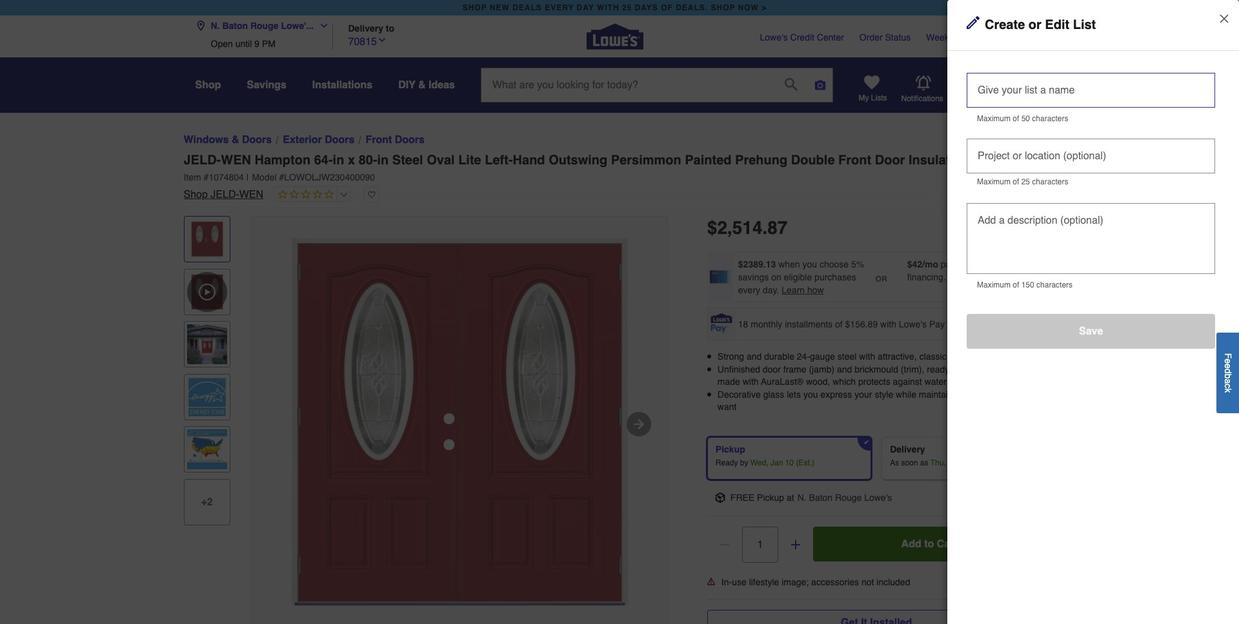 Task type: vqa. For each thing, say whether or not it's contained in the screenshot.
PRO on the top right
no



Task type: describe. For each thing, give the bounding box(es) containing it.
shop for shop
[[195, 79, 221, 91]]

lowe's for 18 monthly installments of $156.89 with lowe's pay learn how
[[899, 319, 927, 330]]

item number 1 0 7 4 8 0 4 and model number l o w o l j w 2 3 0 4 0 0 0 9 0 element
[[184, 171, 1046, 184]]

x inside hampton 64-in x 80-in steel oval lite left-hand outswing persimmon painted prehung double front door insulating core
[[1132, 65, 1136, 76]]

camera image
[[814, 79, 827, 92]]

durable
[[765, 352, 795, 362]]

doors for exterior doors
[[325, 134, 355, 146]]

double inside hampton 64-in x 80-in steel oval lite left-hand outswing persimmon painted prehung double front door insulating core
[[1020, 96, 1049, 107]]

hand inside hampton 64-in x 80-in steel oval lite left-hand outswing persimmon painted prehung double front door insulating core
[[1038, 81, 1060, 91]]

lowes pay logo image
[[709, 314, 735, 333]]

of
[[661, 3, 673, 12]]

1 vertical spatial rouge
[[835, 493, 862, 504]]

jeld- for jeld-wen
[[1020, 65, 1046, 76]]

choose
[[820, 260, 849, 270]]

hampton inside jeld-wen hampton 64-in x 80-in steel oval lite left-hand outswing persimmon painted prehung double front door insulating core item # 1074804 | model # lowoljw230400090
[[255, 153, 311, 168]]

of for 25
[[1013, 178, 1020, 187]]

& for diy
[[418, 79, 426, 91]]

notifications
[[902, 94, 944, 103]]

(trim),
[[901, 365, 925, 375]]

with right $156.89 on the right
[[881, 319, 897, 330]]

windows
[[184, 134, 229, 146]]

maximum for maximum of 25 characters
[[977, 178, 1011, 187]]

maintaining
[[919, 390, 965, 400]]

delivery as soon as thu, jan 11
[[890, 445, 971, 468]]

front doors
[[366, 134, 425, 146]]

cart inside button
[[1019, 94, 1034, 103]]

pickup ready by wed, jan 10 (est.)
[[716, 445, 815, 468]]

0 horizontal spatial style
[[875, 390, 894, 400]]

to inside strong and durable 24-gauge steel with attractive, classic style unfinished door frame (jamb) and brickmould (trim), ready to paint or stain, are made with auralast® wood, which protects against water damage decorative glass lets you express your style while maintaining the privacy you want
[[952, 365, 960, 375]]

in-use lifestyle image; accessories not included
[[722, 578, 911, 588]]

lowe's home improvement notification center image
[[916, 75, 931, 91]]

insulating inside jeld-wen hampton 64-in x 80-in steel oval lite left-hand outswing persimmon painted prehung double front door insulating core item # 1074804 | model # lowoljw230400090
[[909, 153, 970, 168]]

prehung inside hampton 64-in x 80-in steel oval lite left-hand outswing persimmon painted prehung double front door insulating core
[[1184, 81, 1218, 91]]

1 e from the top
[[1223, 359, 1234, 364]]

shop jeld-wen
[[184, 189, 263, 201]]

weekly ad link
[[927, 31, 969, 44]]

strong and durable 24-gauge steel with attractive, classic style unfinished door frame (jamb) and brickmould (trim), ready to paint or stain, are made with auralast® wood, which protects against water damage decorative glass lets you express your style while maintaining the privacy you want
[[718, 352, 1032, 413]]

pay
[[930, 319, 945, 330]]

1 horizontal spatial baton
[[809, 493, 833, 504]]

monthly
[[751, 319, 783, 330]]

1 vertical spatial 25
[[1022, 178, 1030, 187]]

rouge inside 'button'
[[250, 21, 279, 31]]

location image
[[195, 21, 206, 31]]

every
[[545, 3, 574, 12]]

learn how for when
[[782, 285, 824, 296]]

james
[[964, 94, 987, 103]]

warning image
[[707, 578, 715, 586]]

(est.)
[[796, 459, 815, 468]]

with inside payments with 84 month financing.
[[983, 260, 999, 270]]

the
[[968, 390, 981, 400]]

james button
[[944, 75, 1006, 103]]

thu,
[[931, 459, 946, 468]]

jan inside the "pickup ready by wed, jan 10 (est.)"
[[771, 459, 783, 468]]

2 vertical spatial wen
[[239, 189, 263, 201]]

image;
[[782, 578, 809, 588]]

2 title image from the top
[[187, 325, 227, 365]]

$42/mo
[[908, 260, 939, 270]]

door inside hampton 64-in x 80-in steel oval lite left-hand outswing persimmon painted prehung double front door insulating core
[[1075, 96, 1094, 107]]

maximum of 150 characters
[[977, 281, 1073, 290]]

edit image
[[967, 16, 980, 29]]

insulating inside hampton 64-in x 80-in steel oval lite left-hand outswing persimmon painted prehung double front door insulating core
[[1097, 96, 1136, 107]]

shop new deals every day with 25 days of deals. shop now >
[[463, 3, 767, 12]]

weekly ad
[[927, 32, 969, 43]]

at
[[787, 493, 795, 504]]

how for you
[[808, 285, 824, 296]]

purchases
[[815, 272, 857, 283]]

shop new deals every day with 25 days of deals. shop now > link
[[460, 0, 770, 15]]

paint
[[962, 365, 982, 375]]

deals
[[513, 3, 542, 12]]

exterior doors link
[[283, 132, 355, 148]]

not
[[862, 578, 874, 588]]

shop for shop jeld-wen
[[184, 189, 208, 201]]

2 vertical spatial jeld-
[[211, 189, 239, 201]]

left- inside hampton 64-in x 80-in steel oval lite left-hand outswing persimmon painted prehung double front door insulating core
[[1020, 81, 1038, 91]]

painted inside hampton 64-in x 80-in steel oval lite left-hand outswing persimmon painted prehung double front door insulating core
[[1151, 81, 1181, 91]]

doors for front doors
[[395, 134, 425, 146]]

hand inside jeld-wen hampton 64-in x 80-in steel oval lite left-hand outswing persimmon painted prehung double front door insulating core item # 1074804 | model # lowoljw230400090
[[513, 153, 545, 168]]

characters for maximum of 50 characters
[[1033, 114, 1069, 123]]

ideas
[[429, 79, 455, 91]]

1 horizontal spatial pickup
[[757, 493, 784, 504]]

create
[[985, 17, 1025, 32]]

150
[[1022, 281, 1035, 290]]

pm
[[262, 39, 276, 49]]

you right privacy
[[1014, 390, 1029, 400]]

open until 9 pm
[[211, 39, 276, 49]]

learn how button for when
[[782, 284, 824, 297]]

add
[[902, 539, 922, 551]]

weekly
[[927, 32, 956, 43]]

18 monthly installments of $156.89 with lowe's pay learn how
[[738, 319, 994, 330]]

against
[[893, 377, 922, 387]]

80- inside jeld-wen hampton 64-in x 80-in steel oval lite left-hand outswing persimmon painted prehung double front door insulating core item # 1074804 | model # lowoljw230400090
[[359, 153, 377, 168]]

core inside jeld-wen hampton 64-in x 80-in steel oval lite left-hand outswing persimmon painted prehung double front door insulating core item # 1074804 | model # lowoljw230400090
[[974, 153, 1003, 168]]

64- inside jeld-wen hampton 64-in x 80-in steel oval lite left-hand outswing persimmon painted prehung double front door insulating core item # 1074804 | model # lowoljw230400090
[[314, 153, 333, 168]]

lowe's credit center
[[760, 32, 844, 43]]

on
[[772, 272, 782, 283]]

unfinished
[[718, 365, 761, 375]]

protects
[[859, 377, 891, 387]]

arrow right image
[[631, 417, 647, 433]]

prehung inside jeld-wen hampton 64-in x 80-in steel oval lite left-hand outswing persimmon painted prehung double front door insulating core item # 1074804 | model # lowoljw230400090
[[735, 153, 788, 168]]

front inside hampton 64-in x 80-in steel oval lite left-hand outswing persimmon painted prehung double front door insulating core
[[1051, 96, 1072, 107]]

core inside hampton 64-in x 80-in steel oval lite left-hand outswing persimmon painted prehung double front door insulating core
[[1138, 96, 1158, 107]]

my
[[859, 94, 869, 103]]

50
[[1022, 114, 1030, 123]]

Stepper number input field with increment and decrement buttons number field
[[742, 527, 778, 564]]

front inside jeld-wen hampton 64-in x 80-in steel oval lite left-hand outswing persimmon painted prehung double front door insulating core item # 1074804 | model # lowoljw230400090
[[839, 153, 872, 168]]

80- inside hampton 64-in x 80-in steel oval lite left-hand outswing persimmon painted prehung double front door insulating core
[[1139, 65, 1152, 76]]

f e e d b a c k button
[[1217, 333, 1240, 414]]

of for 150
[[1013, 281, 1020, 290]]

+2 button
[[184, 480, 230, 526]]

lets
[[787, 390, 801, 400]]

lowe's credit center link
[[760, 31, 844, 44]]

1 vertical spatial n.
[[798, 493, 807, 504]]

maximum of 25 characters
[[977, 178, 1069, 187]]

4 title image from the top
[[187, 430, 227, 470]]

save for save to list
[[974, 12, 998, 24]]

location text field
[[972, 139, 1211, 167]]

month
[[1014, 260, 1039, 270]]

status
[[885, 32, 911, 43]]

Search Query text field
[[482, 68, 775, 102]]

edit
[[1045, 17, 1070, 32]]

jeld-wen hampton 64-in x 80-in steel oval lite left-hand outswing persimmon painted prehung double front door insulating core item # 1074804 | model # lowoljw230400090
[[184, 153, 1003, 183]]

n. baton rouge lowe'... button
[[195, 13, 335, 39]]

jan inside 'delivery as soon as thu, jan 11'
[[948, 459, 961, 468]]

lite inside jeld-wen hampton 64-in x 80-in steel oval lite left-hand outswing persimmon painted prehung double front door insulating core item # 1074804 | model # lowoljw230400090
[[458, 153, 481, 168]]

wood,
[[806, 377, 830, 387]]

double inside jeld-wen hampton 64-in x 80-in steel oval lite left-hand outswing persimmon painted prehung double front door insulating core item # 1074804 | model # lowoljw230400090
[[791, 153, 835, 168]]

maximum of 50 characters
[[977, 114, 1069, 123]]

save to list
[[974, 12, 1032, 24]]

1 vertical spatial front
[[366, 134, 392, 146]]

1 title image from the top
[[187, 220, 227, 260]]

save button
[[967, 314, 1216, 349]]

by
[[740, 459, 749, 468]]

24-
[[797, 352, 810, 362]]

brickmould
[[855, 365, 899, 375]]

outswing inside jeld-wen hampton 64-in x 80-in steel oval lite left-hand outswing persimmon painted prehung double front door insulating core item # 1074804 | model # lowoljw230400090
[[549, 153, 608, 168]]

characters for maximum of 150 characters
[[1037, 281, 1073, 290]]

lowe's home improvement lists image
[[864, 75, 880, 90]]

learn for savings
[[782, 285, 805, 296]]

express
[[821, 390, 852, 400]]

you down the "wood,"
[[804, 390, 818, 400]]

maximum for maximum of 150 characters
[[977, 281, 1011, 290]]

lowoljw230400090
[[284, 172, 375, 183]]

or inside strong and durable 24-gauge steel with attractive, classic style unfinished door frame (jamb) and brickmould (trim), ready to paint or stain, are made with auralast® wood, which protects against water damage decorative glass lets you express your style while maintaining the privacy you want
[[985, 365, 993, 375]]

minus image
[[718, 539, 731, 552]]

oval inside jeld-wen hampton 64-in x 80-in steel oval lite left-hand outswing persimmon painted prehung double front door insulating core item # 1074804 | model # lowoljw230400090
[[427, 153, 455, 168]]

when you choose 5% savings on eligible purchases every day.
[[738, 260, 865, 296]]

save for save
[[1079, 326, 1104, 338]]

lowe's home improvement cart image
[[1019, 75, 1035, 91]]

2 # from the left
[[279, 172, 284, 183]]

delivery for to
[[348, 23, 383, 33]]

how for with
[[974, 272, 991, 283]]

|
[[246, 172, 249, 183]]

0 vertical spatial chevron down image
[[314, 21, 329, 31]]



Task type: locate. For each thing, give the bounding box(es) containing it.
0 horizontal spatial lowe's
[[760, 32, 788, 43]]

baton inside n. baton rouge lowe'... 'button'
[[222, 21, 248, 31]]

frame
[[784, 365, 807, 375]]

learn how down payments
[[949, 272, 991, 283]]

1 horizontal spatial steel
[[1161, 65, 1182, 76]]

1 vertical spatial double
[[791, 153, 835, 168]]

financing.
[[908, 272, 946, 283]]

1 horizontal spatial or
[[1029, 17, 1042, 32]]

1 vertical spatial lowe's
[[899, 319, 927, 330]]

water
[[925, 377, 947, 387]]

front doors link
[[366, 132, 425, 148]]

to for add to cart
[[925, 539, 934, 551]]

1 horizontal spatial learn how button
[[949, 271, 991, 284]]

0 vertical spatial wen
[[1046, 65, 1067, 76]]

jeld- inside jeld-wen hampton 64-in x 80-in steel oval lite left-hand outswing persimmon painted prehung double front door insulating core item # 1074804 | model # lowoljw230400090
[[184, 153, 221, 168]]

outswing down the jeld-wen
[[1062, 81, 1100, 91]]

0 vertical spatial left-
[[1020, 81, 1038, 91]]

0 vertical spatial save
[[974, 12, 998, 24]]

shop
[[195, 79, 221, 91], [184, 189, 208, 201]]

0 horizontal spatial shop
[[463, 3, 487, 12]]

heart outline image
[[364, 187, 380, 203]]

jeld- for jeld-wen hampton 64-in x 80-in steel oval lite left-hand outswing persimmon painted prehung double front door insulating core item # 1074804 | model # lowoljw230400090
[[184, 153, 221, 168]]

0 horizontal spatial or
[[985, 365, 993, 375]]

wen down |
[[239, 189, 263, 201]]

order
[[860, 32, 883, 43]]

delivery to
[[348, 23, 395, 33]]

decorative
[[718, 390, 761, 400]]

style up paint
[[949, 352, 968, 362]]

learn down eligible
[[782, 285, 805, 296]]

of
[[1013, 114, 1020, 123], [1013, 178, 1020, 187], [1013, 281, 1020, 290], [835, 319, 843, 330]]

search image
[[785, 78, 798, 91]]

doors down "diy"
[[395, 134, 425, 146]]

0 vertical spatial 25
[[622, 3, 632, 12]]

doors up model
[[242, 134, 272, 146]]

0 vertical spatial cart
[[1019, 94, 1034, 103]]

1 maximum from the top
[[977, 114, 1011, 123]]

lowe's left pay
[[899, 319, 927, 330]]

every
[[738, 285, 761, 296]]

& right windows on the left top of page
[[232, 134, 239, 146]]

1 horizontal spatial n.
[[798, 493, 807, 504]]

save inside save button
[[1079, 326, 1104, 338]]

open
[[211, 39, 233, 49]]

1 # from the left
[[204, 172, 209, 183]]

1 vertical spatial oval
[[427, 153, 455, 168]]

and
[[747, 352, 762, 362], [837, 365, 852, 375]]

0 vertical spatial and
[[747, 352, 762, 362]]

2 horizontal spatial front
[[1051, 96, 1072, 107]]

of left $156.89 on the right
[[835, 319, 843, 330]]

rouge
[[250, 21, 279, 31], [835, 493, 862, 504]]

list
[[1013, 12, 1032, 24], [1073, 17, 1096, 32]]

classic
[[920, 352, 947, 362]]

how
[[975, 319, 994, 330]]

characters for maximum of 25 characters
[[1033, 178, 1069, 187]]

0 horizontal spatial save
[[974, 12, 998, 24]]

pickup image
[[715, 493, 726, 504]]

wen right lowe's home improvement cart image
[[1046, 65, 1067, 76]]

1 horizontal spatial 25
[[1022, 178, 1030, 187]]

savings button
[[247, 74, 287, 97]]

included
[[877, 578, 911, 588]]

auralast®
[[761, 377, 804, 387]]

to inside button
[[925, 539, 934, 551]]

# right model
[[279, 172, 284, 183]]

persimmon inside hampton 64-in x 80-in steel oval lite left-hand outswing persimmon painted prehung double front door insulating core
[[1102, 81, 1148, 91]]

steel inside hampton 64-in x 80-in steel oval lite left-hand outswing persimmon painted prehung double front door insulating core
[[1161, 65, 1182, 76]]

b
[[1223, 374, 1234, 379]]

64- inside hampton 64-in x 80-in steel oval lite left-hand outswing persimmon painted prehung double front door insulating core
[[1109, 65, 1122, 76]]

door up 'location' text field
[[1075, 96, 1094, 107]]

oval inside hampton 64-in x 80-in steel oval lite left-hand outswing persimmon painted prehung double front door insulating core
[[1184, 65, 1203, 76]]

shop down the 'open'
[[195, 79, 221, 91]]

e up d
[[1223, 359, 1234, 364]]

close image
[[1218, 12, 1231, 25]]

3 title image from the top
[[187, 378, 227, 418]]

maximum
[[977, 114, 1011, 123], [977, 178, 1011, 187], [977, 281, 1011, 290]]

1 horizontal spatial painted
[[1151, 81, 1181, 91]]

0 horizontal spatial lite
[[458, 153, 481, 168]]

delivery up 70815
[[348, 23, 383, 33]]

learn how button
[[949, 271, 991, 284], [782, 284, 824, 297]]

0 vertical spatial n.
[[211, 21, 220, 31]]

10
[[785, 459, 794, 468]]

characters right 50
[[1033, 114, 1069, 123]]

save
[[974, 12, 998, 24], [1079, 326, 1104, 338]]

1 horizontal spatial front
[[839, 153, 872, 168]]

in-
[[722, 578, 732, 588]]

learn how button down eligible
[[782, 284, 824, 297]]

rouge right at
[[835, 493, 862, 504]]

eligible
[[784, 272, 812, 283]]

of for 50
[[1013, 114, 1020, 123]]

outswing inside hampton 64-in x 80-in steel oval lite left-hand outswing persimmon painted prehung double front door insulating core
[[1062, 81, 1100, 91]]

0 vertical spatial lite
[[1205, 65, 1220, 76]]

front up heart outline icon on the top left
[[366, 134, 392, 146]]

pickup
[[716, 445, 745, 455], [757, 493, 784, 504]]

as
[[921, 459, 929, 468]]

jeld- down 1074804
[[211, 189, 239, 201]]

you inside when you choose 5% savings on eligible purchases every day.
[[803, 260, 817, 270]]

2 jan from the left
[[948, 459, 961, 468]]

learn how button down payments
[[949, 271, 991, 284]]

day.
[[763, 285, 779, 296]]

0 horizontal spatial prehung
[[735, 153, 788, 168]]

1 horizontal spatial save
[[1079, 326, 1104, 338]]

lowe's for free pickup at n. baton rouge lowe's
[[865, 493, 892, 504]]

lowe's down as
[[865, 493, 892, 504]]

door down lists
[[875, 153, 905, 168]]

1 vertical spatial learn how
[[782, 285, 824, 296]]

add to cart
[[902, 539, 958, 551]]

1 horizontal spatial core
[[1138, 96, 1158, 107]]

0 vertical spatial &
[[418, 79, 426, 91]]

lite
[[1205, 65, 1220, 76], [458, 153, 481, 168]]

with up decorative
[[743, 377, 759, 387]]

gauge
[[810, 352, 835, 362]]

0 horizontal spatial #
[[204, 172, 209, 183]]

0 horizontal spatial and
[[747, 352, 762, 362]]

chevron down image left delivery to
[[314, 21, 329, 31]]

& inside button
[[418, 79, 426, 91]]

0 horizontal spatial n.
[[211, 21, 220, 31]]

cart down lowe's home improvement cart image
[[1019, 94, 1034, 103]]

installments
[[785, 319, 833, 330]]

$2389.13
[[738, 260, 776, 270]]

2 horizontal spatial doors
[[395, 134, 425, 146]]

lists
[[871, 94, 887, 103]]

0 horizontal spatial 25
[[622, 3, 632, 12]]

pickup up ready
[[716, 445, 745, 455]]

1 horizontal spatial hand
[[1038, 81, 1060, 91]]

to for delivery to
[[386, 23, 395, 33]]

1 vertical spatial persimmon
[[611, 153, 682, 168]]

door inside jeld-wen hampton 64-in x 80-in steel oval lite left-hand outswing persimmon painted prehung double front door insulating core item # 1074804 | model # lowoljw230400090
[[875, 153, 905, 168]]

1 vertical spatial painted
[[685, 153, 732, 168]]

option group
[[702, 433, 1051, 485]]

maximum for maximum of 50 characters
[[977, 114, 1011, 123]]

0 horizontal spatial 64-
[[314, 153, 333, 168]]

when
[[779, 260, 800, 270]]

with left 84
[[983, 260, 999, 270]]

0 horizontal spatial 80-
[[359, 153, 377, 168]]

2 doors from the left
[[325, 134, 355, 146]]

1 horizontal spatial shop
[[711, 3, 736, 12]]

left-
[[1020, 81, 1038, 91], [485, 153, 513, 168]]

lowe's left credit
[[760, 32, 788, 43]]

0 horizontal spatial double
[[791, 153, 835, 168]]

delivery up soon
[[890, 445, 926, 455]]

learn how link
[[948, 319, 994, 330]]

pickup inside the "pickup ready by wed, jan 10 (est.)"
[[716, 445, 745, 455]]

hand
[[1038, 81, 1060, 91], [513, 153, 545, 168]]

which
[[833, 377, 856, 387]]

0 vertical spatial door
[[1075, 96, 1094, 107]]

0 horizontal spatial outswing
[[549, 153, 608, 168]]

heart outline image
[[958, 13, 968, 23]]

savings
[[738, 272, 769, 283]]

& right "diy"
[[418, 79, 426, 91]]

0 vertical spatial prehung
[[1184, 81, 1218, 91]]

of left 50
[[1013, 114, 1020, 123]]

0 vertical spatial 80-
[[1139, 65, 1152, 76]]

1 vertical spatial hampton
[[255, 153, 311, 168]]

>
[[762, 3, 767, 12]]

1 vertical spatial prehung
[[735, 153, 788, 168]]

how down eligible
[[808, 285, 824, 296]]

persimmon inside jeld-wen hampton 64-in x 80-in steel oval lite left-hand outswing persimmon painted prehung double front door insulating core item # 1074804 | model # lowoljw230400090
[[611, 153, 682, 168]]

0 vertical spatial characters
[[1033, 114, 1069, 123]]

0 horizontal spatial chevron down image
[[314, 21, 329, 31]]

0 horizontal spatial persimmon
[[611, 153, 682, 168]]

or right paint
[[985, 365, 993, 375]]

0 horizontal spatial list
[[1013, 12, 1032, 24]]

0 vertical spatial persimmon
[[1102, 81, 1148, 91]]

baton right at
[[809, 493, 833, 504]]

painted inside jeld-wen hampton 64-in x 80-in steel oval lite left-hand outswing persimmon painted prehung double front door insulating core item # 1074804 | model # lowoljw230400090
[[685, 153, 732, 168]]

center
[[817, 32, 844, 43]]

80-
[[1139, 65, 1152, 76], [359, 153, 377, 168]]

1 horizontal spatial chevron down image
[[377, 35, 387, 45]]

how down payments
[[974, 272, 991, 283]]

front down the jeld-wen
[[1051, 96, 1072, 107]]

plus image
[[789, 539, 802, 552]]

1 vertical spatial delivery
[[890, 445, 926, 455]]

1 vertical spatial save
[[1079, 326, 1104, 338]]

learn how button for payments
[[949, 271, 991, 284]]

installations button
[[312, 74, 373, 97]]

n. right location image
[[211, 21, 220, 31]]

chevron down image inside 70815 button
[[377, 35, 387, 45]]

list left edit
[[1013, 12, 1032, 24]]

prehung
[[1184, 81, 1218, 91], [735, 153, 788, 168]]

1 shop from the left
[[463, 3, 487, 12]]

0 vertical spatial rouge
[[250, 21, 279, 31]]

0 horizontal spatial door
[[875, 153, 905, 168]]

listname text field
[[972, 73, 1211, 101]]

left- inside jeld-wen hampton 64-in x 80-in steel oval lite left-hand outswing persimmon painted prehung double front door insulating core item # 1074804 | model # lowoljw230400090
[[485, 153, 513, 168]]

& for windows
[[232, 134, 239, 146]]

n. right at
[[798, 493, 807, 504]]

description text field
[[972, 221, 1211, 268]]

1 vertical spatial maximum
[[977, 178, 1011, 187]]

2 shop from the left
[[711, 3, 736, 12]]

1 vertical spatial core
[[974, 153, 1003, 168]]

pickup left at
[[757, 493, 784, 504]]

of down the maximum of 50 characters
[[1013, 178, 1020, 187]]

delivery inside 'delivery as soon as thu, jan 11'
[[890, 445, 926, 455]]

add to cart button
[[813, 527, 1046, 562]]

1 vertical spatial style
[[875, 390, 894, 400]]

with up brickmould
[[859, 352, 876, 362]]

learn how for payments
[[949, 272, 991, 283]]

x inside jeld-wen hampton 64-in x 80-in steel oval lite left-hand outswing persimmon painted prehung double front door insulating core item # 1074804 | model # lowoljw230400090
[[348, 153, 355, 168]]

wen for jeld-wen hampton 64-in x 80-in steel oval lite left-hand outswing persimmon painted prehung double front door insulating core item # 1074804 | model # lowoljw230400090
[[221, 153, 251, 168]]

1074804
[[209, 172, 244, 183]]

characters right 150
[[1037, 281, 1073, 290]]

insulating down notifications
[[909, 153, 970, 168]]

0 vertical spatial baton
[[222, 21, 248, 31]]

1 horizontal spatial prehung
[[1184, 81, 1218, 91]]

1 vertical spatial learn
[[782, 285, 805, 296]]

3 maximum from the top
[[977, 281, 1011, 290]]

None search field
[[481, 68, 833, 113]]

order status
[[860, 32, 911, 43]]

hampton 64-in x 80-in steel oval lite left-hand outswing persimmon painted prehung double front door insulating core
[[1020, 65, 1220, 107]]

2 maximum from the top
[[977, 178, 1011, 187]]

1 horizontal spatial lowe's
[[865, 493, 892, 504]]

payments
[[941, 260, 980, 270]]

learn how down eligible
[[782, 285, 824, 296]]

n. inside 'button'
[[211, 21, 220, 31]]

0 horizontal spatial insulating
[[909, 153, 970, 168]]

zero stars image
[[274, 189, 334, 201]]

and up which
[[837, 365, 852, 375]]

privacy
[[983, 390, 1012, 400]]

my lists link
[[859, 75, 887, 103]]

1 vertical spatial shop
[[184, 189, 208, 201]]

or left edit
[[1029, 17, 1042, 32]]

1 horizontal spatial delivery
[[890, 445, 926, 455]]

door
[[763, 365, 781, 375]]

0 vertical spatial hand
[[1038, 81, 1060, 91]]

cart right add
[[937, 539, 958, 551]]

and up unfinished
[[747, 352, 762, 362]]

of left 150
[[1013, 281, 1020, 290]]

25
[[622, 3, 632, 12], [1022, 178, 1030, 187]]

e up b
[[1223, 364, 1234, 369]]

2 vertical spatial learn
[[948, 319, 972, 330]]

insulating up 'location' text field
[[1097, 96, 1136, 107]]

jan left 10
[[771, 459, 783, 468]]

wen inside jeld-wen hampton 64-in x 80-in steel oval lite left-hand outswing persimmon painted prehung double front door insulating core item # 1074804 | model # lowoljw230400090
[[221, 153, 251, 168]]

1 horizontal spatial double
[[1020, 96, 1049, 107]]

lite inside hampton 64-in x 80-in steel oval lite left-hand outswing persimmon painted prehung double front door insulating core
[[1205, 65, 1220, 76]]

2 vertical spatial characters
[[1037, 281, 1073, 290]]

days
[[635, 3, 658, 12]]

jeld-wen
[[1020, 65, 1067, 76]]

0 vertical spatial maximum
[[977, 114, 1011, 123]]

wen up 1074804
[[221, 153, 251, 168]]

hampton right the jeld-wen
[[1070, 65, 1106, 76]]

1 doors from the left
[[242, 134, 272, 146]]

new
[[490, 3, 510, 12]]

k
[[1223, 389, 1234, 393]]

doors right exterior
[[325, 134, 355, 146]]

learn right pay
[[948, 319, 972, 330]]

lifestyle
[[749, 578, 779, 588]]

delivery for as
[[890, 445, 926, 455]]

diy & ideas
[[398, 79, 455, 91]]

0 vertical spatial or
[[1029, 17, 1042, 32]]

steel inside jeld-wen hampton 64-in x 80-in steel oval lite left-hand outswing persimmon painted prehung double front door insulating core item # 1074804 | model # lowoljw230400090
[[392, 153, 423, 168]]

0 horizontal spatial pickup
[[716, 445, 745, 455]]

1 vertical spatial &
[[232, 134, 239, 146]]

shop left now
[[711, 3, 736, 12]]

chevron down image
[[314, 21, 329, 31], [377, 35, 387, 45]]

1 vertical spatial how
[[808, 285, 824, 296]]

characters
[[1033, 114, 1069, 123], [1033, 178, 1069, 187], [1037, 281, 1073, 290]]

order status link
[[860, 31, 911, 44]]

model
[[252, 172, 277, 183]]

outswing up "item number 1 0 7 4 8 0 4 and model number l o w o l j w 2 3 0 4 0 0 0 9 0" element
[[549, 153, 608, 168]]

baton up open until 9 pm
[[222, 21, 248, 31]]

item
[[184, 172, 201, 183]]

1 vertical spatial jeld-
[[184, 153, 221, 168]]

1 vertical spatial or
[[985, 365, 993, 375]]

close image
[[1218, 12, 1231, 25]]

0 vertical spatial learn how
[[949, 272, 991, 283]]

rouge up pm
[[250, 21, 279, 31]]

70815
[[348, 36, 377, 47]]

learn for financing.
[[949, 272, 972, 283]]

n. baton rouge lowe'...
[[211, 21, 314, 31]]

cart inside button
[[937, 539, 958, 551]]

wen
[[1046, 65, 1067, 76], [221, 153, 251, 168], [239, 189, 263, 201]]

to for save to list
[[1001, 12, 1010, 24]]

0 vertical spatial hampton
[[1070, 65, 1106, 76]]

0 vertical spatial style
[[949, 352, 968, 362]]

2 e from the top
[[1223, 364, 1234, 369]]

0 vertical spatial insulating
[[1097, 96, 1136, 107]]

1 vertical spatial 80-
[[359, 153, 377, 168]]

1 jan from the left
[[771, 459, 783, 468]]

style down protects
[[875, 390, 894, 400]]

# right item at the left
[[204, 172, 209, 183]]

hampton up model
[[255, 153, 311, 168]]

1 horizontal spatial outswing
[[1062, 81, 1100, 91]]

shop down item at the left
[[184, 189, 208, 201]]

1 horizontal spatial and
[[837, 365, 852, 375]]

1 vertical spatial characters
[[1033, 178, 1069, 187]]

3 doors from the left
[[395, 134, 425, 146]]

jan left 11
[[948, 459, 961, 468]]

0 horizontal spatial front
[[366, 134, 392, 146]]

lowe'...
[[281, 21, 314, 31]]

wen for jeld-wen
[[1046, 65, 1067, 76]]

list right edit
[[1073, 17, 1096, 32]]

25 right with
[[622, 3, 632, 12]]

chevron down image down delivery to
[[377, 35, 387, 45]]

jeld- up item at the left
[[184, 153, 221, 168]]

credit
[[791, 32, 815, 43]]

1 horizontal spatial cart
[[1019, 94, 1034, 103]]

11
[[963, 459, 971, 468]]

windows & doors link
[[184, 132, 272, 148]]

learn down payments
[[949, 272, 972, 283]]

or
[[876, 275, 887, 284]]

title image
[[187, 220, 227, 260], [187, 325, 227, 365], [187, 378, 227, 418], [187, 430, 227, 470]]

damage
[[950, 377, 982, 387]]

1 horizontal spatial list
[[1073, 17, 1096, 32]]

lowe's home improvement logo image
[[587, 8, 643, 65]]

x
[[1132, 65, 1136, 76], [348, 153, 355, 168]]

payments with 84 month financing.
[[908, 260, 1039, 283]]

d
[[1223, 369, 1234, 374]]

lowe's inside 'lowe's credit center' link
[[760, 32, 788, 43]]

insulating
[[1097, 96, 1136, 107], [909, 153, 970, 168]]

front down my
[[839, 153, 872, 168]]

option group containing pickup
[[702, 433, 1051, 485]]

soon
[[902, 459, 918, 468]]

1 horizontal spatial &
[[418, 79, 426, 91]]

you
[[803, 260, 817, 270], [804, 390, 818, 400], [1014, 390, 1029, 400]]

you up eligible
[[803, 260, 817, 270]]

1 vertical spatial chevron down image
[[377, 35, 387, 45]]

hampton inside hampton 64-in x 80-in steel oval lite left-hand outswing persimmon painted prehung double front door insulating core
[[1070, 65, 1106, 76]]

1 vertical spatial baton
[[809, 493, 833, 504]]

shop left new
[[463, 3, 487, 12]]

25 down 50
[[1022, 178, 1030, 187]]

0 horizontal spatial doors
[[242, 134, 272, 146]]

characters down 'location' text field
[[1033, 178, 1069, 187]]

jeld- down create or edit list
[[1020, 65, 1046, 76]]

9
[[254, 39, 260, 49]]

0 horizontal spatial how
[[808, 285, 824, 296]]

1 horizontal spatial 64-
[[1109, 65, 1122, 76]]

1 horizontal spatial hampton
[[1070, 65, 1106, 76]]

windows & doors
[[184, 134, 272, 146]]

my lists
[[859, 94, 887, 103]]



